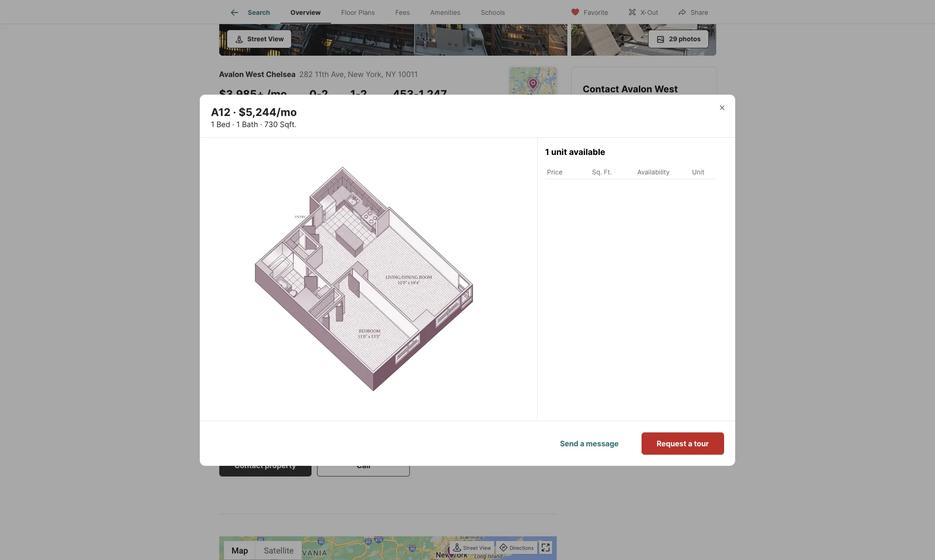 Task type: vqa. For each thing, say whether or not it's contained in the screenshot.
the 3 Units
no



Task type: locate. For each thing, give the bounding box(es) containing it.
bed inside the a12 · $5,244/mo 1 bed · 1 bath · 730 sqft.
[[217, 120, 230, 129]]

street view for the rightmost street view button
[[464, 545, 491, 551]]

1 vertical spatial 1 unit available
[[320, 295, 371, 305]]

0 vertical spatial sqft.
[[280, 120, 297, 129]]

view left directions button
[[480, 545, 491, 551]]

a12 inside the a12 · $5,244/mo 1 bed · 1 bath · 730 sqft.
[[211, 106, 231, 119]]

send
[[561, 439, 579, 448]]

1 vertical spatial hours
[[358, 332, 378, 339]]

image image
[[219, 0, 568, 56], [571, 0, 717, 56]]

1 horizontal spatial image image
[[571, 0, 717, 56]]

0 horizontal spatial contact
[[235, 461, 263, 470]]

282
[[300, 70, 313, 79]]

$5,244/mo up 1 bed · 1 bath · 730 sqft.
[[320, 345, 366, 354]]

2 vertical spatial bath
[[347, 360, 361, 368]]

map entry image
[[510, 67, 557, 114]]

avalon west chelsea
[[583, 84, 678, 109]]

0 horizontal spatial $5,244/mo
[[239, 106, 297, 119]]

west for avalon west chelsea 282 11th ave , new york , ny 10011
[[246, 70, 265, 79]]

1 vertical spatial bath
[[347, 276, 361, 284]]

1 vertical spatial new
[[339, 332, 352, 339]]

tab list
[[219, 0, 523, 24]]

a12 down $3,985+
[[211, 106, 231, 119]]

0 vertical spatial ago
[[377, 249, 389, 256]]

out
[[648, 8, 659, 16]]

available up sq.
[[570, 147, 606, 157]]

1 vertical spatial available
[[341, 295, 371, 305]]

1 horizontal spatial ,
[[382, 70, 384, 79]]

0 vertical spatial unit
[[552, 147, 568, 157]]

1 horizontal spatial price
[[548, 168, 563, 176]]

ago
[[377, 249, 389, 256], [379, 332, 392, 339]]

11th
[[315, 70, 329, 79]]

sq.
[[593, 168, 603, 176]]

1 a from the left
[[581, 439, 585, 448]]

sqft. inside the a12 · $5,244/mo 1 bed · 1 bath · 730 sqft.
[[280, 120, 297, 129]]

1 vertical spatial street view
[[464, 545, 491, 551]]

2 for 1-
[[361, 88, 367, 101]]

29 photos button
[[649, 30, 709, 48]]

0 horizontal spatial street
[[248, 35, 267, 43]]

0 vertical spatial price
[[219, 102, 237, 111]]

street view down search
[[248, 35, 284, 43]]

street view button left directions button
[[451, 542, 494, 555]]

1 unit available down 1 bed · 1 bath · 715 sqft.
[[320, 295, 371, 305]]

0 horizontal spatial a
[[581, 439, 585, 448]]

available down 1 bed · 1 bath · 730 sqft.
[[341, 379, 371, 388]]

x-
[[641, 8, 648, 16]]

0 vertical spatial 4
[[350, 249, 354, 256]]

search
[[248, 8, 270, 16]]

0 horizontal spatial a12
[[211, 106, 231, 119]]

1 horizontal spatial 730
[[367, 360, 379, 368]]

1 horizontal spatial a12
[[320, 332, 331, 340]]

new 4 hours ago
[[336, 249, 389, 256], [339, 332, 392, 339]]

1 vertical spatial street view button
[[451, 542, 494, 555]]

1 horizontal spatial view
[[480, 545, 491, 551]]

a right send
[[581, 439, 585, 448]]

0 horizontal spatial chelsea
[[266, 70, 296, 79]]

a12 image
[[219, 162, 530, 396]]

4 up $4,985/mo
[[350, 249, 354, 256]]

0 horizontal spatial ,
[[344, 70, 346, 79]]

0 vertical spatial a12
[[211, 106, 231, 119]]

0 vertical spatial west
[[246, 70, 265, 79]]

0 vertical spatial bath
[[242, 120, 258, 129]]

available inside a12 · $5,244/mo dialog
[[570, 147, 606, 157]]

send a message button
[[545, 432, 635, 455]]

avalon for avalon west chelsea
[[622, 84, 653, 95]]

0 horizontal spatial price
[[219, 102, 237, 111]]

price inside a12 · $5,244/mo dialog
[[548, 168, 563, 176]]

1 horizontal spatial a
[[689, 439, 693, 448]]

ago up 715
[[377, 249, 389, 256]]

1 vertical spatial a12
[[320, 332, 331, 340]]

0 horizontal spatial street view button
[[227, 30, 292, 48]]

bath inside the a12 · $5,244/mo 1 bed · 1 bath · 730 sqft.
[[242, 120, 258, 129]]

2 vertical spatial unit
[[325, 379, 339, 388]]

floor plans tab
[[331, 1, 386, 24]]

0 horizontal spatial 2
[[322, 88, 328, 101]]

1 vertical spatial avalon
[[622, 84, 653, 95]]

1 vertical spatial west
[[655, 84, 678, 95]]

1 vertical spatial unit
[[325, 295, 339, 305]]

1 vertical spatial contact
[[235, 461, 263, 470]]

0 vertical spatial available
[[570, 147, 606, 157]]

a
[[581, 439, 585, 448], [689, 439, 693, 448]]

1 , from the left
[[344, 70, 346, 79]]

0 vertical spatial new 4 hours ago
[[336, 249, 389, 256]]

directions button
[[498, 542, 537, 555]]

hours up 1 bed · 1 bath · 730 sqft.
[[358, 332, 378, 339]]

0 vertical spatial avalon
[[219, 70, 244, 79]]

2 image image from the left
[[571, 0, 717, 56]]

available for $4,985/mo
[[341, 295, 371, 305]]

1 vertical spatial street
[[464, 545, 478, 551]]

contact inside "button"
[[235, 461, 263, 470]]

1
[[211, 120, 215, 129], [237, 120, 240, 129], [546, 147, 550, 157], [320, 276, 323, 284], [342, 276, 345, 284], [320, 295, 323, 305], [320, 360, 323, 368], [342, 360, 345, 368], [320, 379, 323, 388]]

1-2
[[351, 88, 367, 101]]

0 horizontal spatial view
[[268, 35, 284, 43]]

street
[[248, 35, 267, 43], [464, 545, 478, 551]]

unit for $4,985/mo
[[325, 295, 339, 305]]

street view button down search
[[227, 30, 292, 48]]

0 horizontal spatial image image
[[219, 0, 568, 56]]

street left directions button
[[464, 545, 478, 551]]

$3,985+
[[219, 88, 264, 101]]

sq. ft.
[[593, 168, 612, 176]]

view
[[268, 35, 284, 43], [480, 545, 491, 551]]

1 2 from the left
[[322, 88, 328, 101]]

2 vertical spatial 1 unit available
[[320, 379, 371, 388]]

2 vertical spatial bed
[[325, 360, 337, 368]]

0-2
[[310, 88, 328, 101]]

0 vertical spatial $5,244/mo
[[239, 106, 297, 119]]

$5,244/mo down /mo
[[239, 106, 297, 119]]

street down search
[[248, 35, 267, 43]]

street view
[[248, 35, 284, 43], [464, 545, 491, 551]]

street for the rightmost street view button
[[464, 545, 478, 551]]

1 horizontal spatial avalon
[[622, 84, 653, 95]]

menu bar
[[224, 541, 302, 560]]

1 unit available down 1 bed · 1 bath · 730 sqft.
[[320, 379, 371, 388]]

2 down new
[[361, 88, 367, 101]]

1 vertical spatial ago
[[379, 332, 392, 339]]

bed
[[217, 120, 230, 129], [325, 276, 337, 284], [325, 360, 337, 368]]

1 horizontal spatial west
[[655, 84, 678, 95]]

available for $5,244/mo
[[341, 379, 371, 388]]

bath for $5,244/mo
[[347, 360, 361, 368]]

plans
[[359, 8, 375, 16]]

studio (6) tab list
[[219, 176, 557, 203]]

avalon inside avalon west chelsea
[[622, 84, 653, 95]]

map region
[[132, 427, 608, 560]]

2 vertical spatial available
[[341, 379, 371, 388]]

chelsea
[[266, 70, 296, 79], [583, 97, 620, 109]]

available
[[570, 147, 606, 157], [341, 295, 371, 305], [341, 379, 371, 388]]

730 inside the a12 · $5,244/mo 1 bed · 1 bath · 730 sqft.
[[265, 120, 278, 129]]

west
[[246, 70, 265, 79], [655, 84, 678, 95]]

1 horizontal spatial street view button
[[451, 542, 494, 555]]

new 4 hours ago up 1 bed · 1 bath · 730 sqft.
[[339, 332, 392, 339]]

0 horizontal spatial avalon
[[219, 70, 244, 79]]

tab
[[472, 178, 555, 201]]

new for $4,985/mo
[[336, 249, 349, 256]]

1 vertical spatial sqft.
[[379, 276, 394, 284]]

0 vertical spatial street
[[248, 35, 267, 43]]

0 vertical spatial new
[[336, 249, 349, 256]]

0 horizontal spatial west
[[246, 70, 265, 79]]

fees
[[396, 8, 410, 16]]

new
[[336, 249, 349, 256], [339, 332, 352, 339]]

street view left directions button
[[464, 545, 491, 551]]

453-
[[393, 88, 419, 101]]

$5,244/mo
[[239, 106, 297, 119], [320, 345, 366, 354]]

floor
[[341, 8, 357, 16]]

a left tour
[[689, 439, 693, 448]]

, left ny
[[382, 70, 384, 79]]

·
[[233, 106, 236, 119], [233, 120, 235, 129], [260, 120, 263, 129], [339, 276, 340, 284], [363, 276, 365, 284], [339, 360, 340, 368], [363, 360, 365, 368]]

price left sq.
[[548, 168, 563, 176]]

view for the rightmost street view button
[[480, 545, 491, 551]]

street view button
[[227, 30, 292, 48], [451, 542, 494, 555]]

satellite button
[[256, 541, 302, 560]]

0 vertical spatial 1 unit available
[[546, 147, 606, 157]]

1 unit available up sq.
[[546, 147, 606, 157]]

4 up 1 bed · 1 bath · 730 sqft.
[[353, 332, 357, 339]]

availability
[[638, 168, 670, 176]]

chelsea for avalon west chelsea
[[583, 97, 620, 109]]

2 vertical spatial sqft.
[[380, 360, 395, 368]]

avalon
[[219, 70, 244, 79], [622, 84, 653, 95]]

a12 · $5,244/mo 1 bed · 1 bath · 730 sqft.
[[211, 106, 297, 129]]

1 vertical spatial $5,244/mo
[[320, 345, 366, 354]]

chelsea inside avalon west chelsea
[[583, 97, 620, 109]]

1 horizontal spatial street view
[[464, 545, 491, 551]]

, left new
[[344, 70, 346, 79]]

1 vertical spatial view
[[480, 545, 491, 551]]

1 image image from the left
[[219, 0, 568, 56]]

2 a from the left
[[689, 439, 693, 448]]

0 horizontal spatial 730
[[265, 120, 278, 129]]

1 vertical spatial chelsea
[[583, 97, 620, 109]]

hours up $4,985/mo
[[355, 249, 375, 256]]

a12
[[211, 106, 231, 119], [320, 332, 331, 340]]

1 horizontal spatial $5,244/mo
[[320, 345, 366, 354]]

2 2 from the left
[[361, 88, 367, 101]]

ago up 1 bed · 1 bath · 730 sqft.
[[379, 332, 392, 339]]

new up $4,985/mo
[[336, 249, 349, 256]]

sqft.
[[280, 120, 297, 129], [379, 276, 394, 284], [380, 360, 395, 368]]

hours for $5,244/mo
[[358, 332, 378, 339]]

west inside avalon west chelsea
[[655, 84, 678, 95]]

0 vertical spatial street view
[[248, 35, 284, 43]]

new up 1 bed · 1 bath · 730 sqft.
[[339, 332, 352, 339]]

bath
[[242, 120, 258, 129], [347, 276, 361, 284], [347, 360, 361, 368]]

730
[[265, 120, 278, 129], [367, 360, 379, 368]]

1 horizontal spatial street
[[464, 545, 478, 551]]

a12 for a12
[[320, 332, 331, 340]]

0 vertical spatial hours
[[355, 249, 375, 256]]

price down $3,985+
[[219, 102, 237, 111]]

1 vertical spatial bed
[[325, 276, 337, 284]]

street view for topmost street view button
[[248, 35, 284, 43]]

1 horizontal spatial 2
[[361, 88, 367, 101]]

bed for $4,985/mo
[[325, 276, 337, 284]]

contact property button
[[219, 454, 312, 477]]

0 vertical spatial view
[[268, 35, 284, 43]]

1 horizontal spatial chelsea
[[583, 97, 620, 109]]

menu bar containing map
[[224, 541, 302, 560]]

ave
[[331, 70, 344, 79]]

unit
[[552, 147, 568, 157], [325, 295, 339, 305], [325, 379, 339, 388]]

tab list containing search
[[219, 0, 523, 24]]

search link
[[229, 7, 270, 18]]

a12 for a12 · $5,244/mo 1 bed · 1 bath · 730 sqft.
[[211, 106, 231, 119]]

x-out button
[[620, 2, 667, 21]]

a12 up 1 bed · 1 bath · 730 sqft.
[[320, 332, 331, 340]]

property
[[265, 461, 296, 470]]

hours
[[355, 249, 375, 256], [358, 332, 378, 339]]

0 vertical spatial chelsea
[[266, 70, 296, 79]]

,
[[344, 70, 346, 79], [382, 70, 384, 79]]

2
[[322, 88, 328, 101], [361, 88, 367, 101]]

ago for $5,244/mo
[[379, 332, 392, 339]]

view down search
[[268, 35, 284, 43]]

available down 1 bed · 1 bath · 715 sqft.
[[341, 295, 371, 305]]

0 vertical spatial contact
[[583, 84, 622, 95]]

amenities
[[431, 8, 461, 16]]

1 unit available
[[546, 147, 606, 157], [320, 295, 371, 305], [320, 379, 371, 388]]

0 vertical spatial 730
[[265, 120, 278, 129]]

0 horizontal spatial street view
[[248, 35, 284, 43]]

4
[[350, 249, 354, 256], [353, 332, 357, 339]]

schools tab
[[471, 1, 516, 24]]

unit inside a12 · $5,244/mo dialog
[[552, 147, 568, 157]]

0 vertical spatial bed
[[217, 120, 230, 129]]

a9 image
[[235, 255, 298, 298]]

contact
[[583, 84, 622, 95], [235, 461, 263, 470]]

1 vertical spatial 730
[[367, 360, 379, 368]]

ny
[[386, 70, 396, 79]]

1 horizontal spatial contact
[[583, 84, 622, 95]]

1 vertical spatial price
[[548, 168, 563, 176]]

new 4 hours ago up $4,985/mo
[[336, 249, 389, 256]]

1 vertical spatial 4
[[353, 332, 357, 339]]

2 down 11th
[[322, 88, 328, 101]]

1 vertical spatial new 4 hours ago
[[339, 332, 392, 339]]



Task type: describe. For each thing, give the bounding box(es) containing it.
request a tour
[[657, 439, 710, 448]]

0 vertical spatial street view button
[[227, 30, 292, 48]]

overview tab
[[280, 1, 331, 24]]

ft.
[[604, 168, 612, 176]]

map button
[[224, 541, 256, 560]]

2 , from the left
[[382, 70, 384, 79]]

sqft. for $4,985/mo
[[379, 276, 394, 284]]

avalon for avalon west chelsea 282 11th ave , new york , ny 10011
[[219, 70, 244, 79]]

fees tab
[[386, 1, 420, 24]]

call
[[357, 461, 371, 470]]

$4,985/mo
[[320, 261, 366, 271]]

1,247
[[419, 88, 447, 101]]

1 unit available inside a12 · $5,244/mo dialog
[[546, 147, 606, 157]]

ago for $4,985/mo
[[377, 249, 389, 256]]

new for $5,244/mo
[[339, 332, 352, 339]]

a9
[[320, 248, 328, 256]]

unit
[[693, 168, 705, 176]]

unit for $5,244/mo
[[325, 379, 339, 388]]

1 unit available for $5,244/mo
[[320, 379, 371, 388]]

york
[[366, 70, 382, 79]]

view for topmost street view button
[[268, 35, 284, 43]]

call button
[[317, 454, 410, 477]]

a for request
[[689, 439, 693, 448]]

453-1,247
[[393, 88, 447, 101]]

west for avalon west chelsea
[[655, 84, 678, 95]]

/mo
[[267, 88, 287, 101]]

request a tour button
[[642, 432, 725, 455]]

directions
[[510, 545, 534, 551]]

29
[[670, 35, 678, 43]]

studio
[[331, 185, 351, 193]]

2 for 0-
[[322, 88, 328, 101]]

contact for contact
[[583, 84, 622, 95]]

x-out
[[641, 8, 659, 16]]

sqft. for $5,244/mo
[[380, 360, 395, 368]]

10011
[[399, 70, 418, 79]]

call link
[[317, 454, 410, 477]]

bath for $4,985/mo
[[347, 276, 361, 284]]

overview
[[291, 8, 321, 16]]

4 for $5,244/mo
[[353, 332, 357, 339]]

new
[[348, 70, 364, 79]]

request
[[657, 439, 687, 448]]

photos
[[679, 35, 701, 43]]

floor plans
[[341, 8, 375, 16]]

contact property
[[235, 461, 296, 470]]

$3,985+ /mo price
[[219, 88, 287, 111]]

studio (6) tab
[[305, 178, 388, 201]]

(6)
[[353, 185, 362, 193]]

715
[[367, 276, 377, 284]]

schools
[[481, 8, 506, 16]]

share
[[691, 8, 709, 16]]

4 for $4,985/mo
[[350, 249, 354, 256]]

satellite
[[264, 546, 294, 555]]

price inside $3,985+ /mo price
[[219, 102, 237, 111]]

contact for contact property
[[235, 461, 263, 470]]

new 4 hours ago for $5,244/mo
[[339, 332, 392, 339]]

1 bed · 1 bath · 715 sqft.
[[320, 276, 394, 284]]

map
[[232, 546, 248, 555]]

studio (6)
[[331, 185, 362, 193]]

bed for $5,244/mo
[[325, 360, 337, 368]]

favorite
[[584, 8, 609, 16]]

$5,244/mo inside the a12 · $5,244/mo 1 bed · 1 bath · 730 sqft.
[[239, 106, 297, 119]]

hours for $4,985/mo
[[355, 249, 375, 256]]

a for send
[[581, 439, 585, 448]]

new 4 hours ago for $4,985/mo
[[336, 249, 389, 256]]

a12 · $5,244/mo dialog
[[178, 94, 736, 466]]

chelsea for avalon west chelsea 282 11th ave , new york , ny 10011
[[266, 70, 296, 79]]

1 bed · 1 bath · 730 sqft.
[[320, 360, 395, 368]]

message
[[587, 439, 619, 448]]

1-
[[351, 88, 361, 101]]

avalon west chelsea 282 11th ave , new york , ny 10011
[[219, 70, 418, 79]]

1 unit available for $4,985/mo
[[320, 295, 371, 305]]

29 photos
[[670, 35, 701, 43]]

amenities tab
[[420, 1, 471, 24]]

share button
[[670, 2, 717, 21]]

tour
[[695, 439, 710, 448]]

0-
[[310, 88, 322, 101]]

street for topmost street view button
[[248, 35, 267, 43]]

favorite button
[[563, 2, 617, 21]]

send a message
[[561, 439, 619, 448]]



